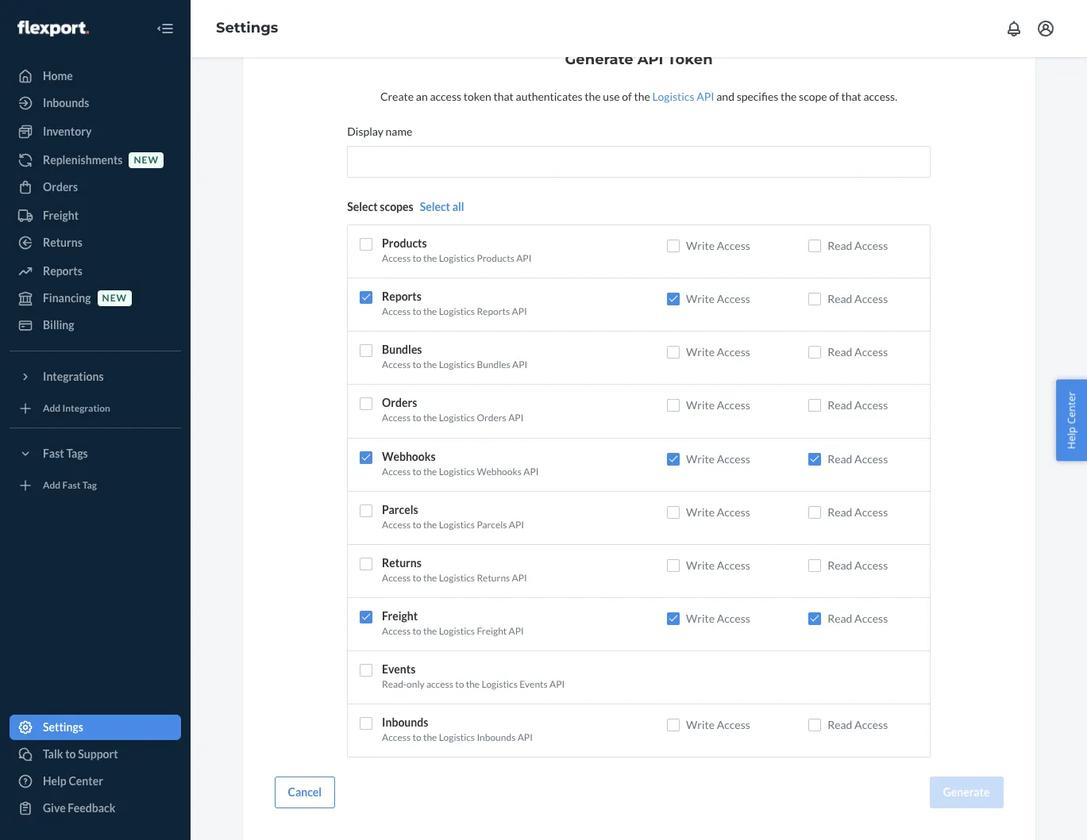 Task type: vqa. For each thing, say whether or not it's contained in the screenshot.


Task type: locate. For each thing, give the bounding box(es) containing it.
api inside events read-only access to the logistics events api
[[550, 679, 565, 691]]

1 horizontal spatial help
[[1064, 427, 1079, 449]]

add for add integration
[[43, 403, 61, 415]]

0 vertical spatial add
[[43, 403, 61, 415]]

the up parcels access to the logistics parcels api
[[423, 466, 437, 478]]

talk
[[43, 748, 63, 762]]

to
[[412, 253, 421, 264], [412, 306, 421, 318], [412, 359, 421, 371], [412, 412, 421, 424], [412, 466, 421, 478], [412, 519, 421, 531], [412, 572, 421, 584], [412, 626, 421, 638], [455, 679, 464, 691], [412, 732, 421, 744], [65, 748, 76, 762]]

1 vertical spatial inbounds
[[382, 717, 428, 730]]

freight for freight access to the logistics freight api
[[382, 610, 418, 623]]

the for freight
[[423, 626, 437, 638]]

access inside returns access to the logistics returns api
[[382, 572, 411, 584]]

returns link
[[10, 230, 181, 256]]

4 read access from the top
[[828, 399, 888, 412]]

inbounds for inbounds
[[43, 96, 89, 110]]

0 vertical spatial help center
[[1064, 392, 1079, 449]]

help center link
[[10, 769, 181, 795]]

to up the webhooks access to the logistics webhooks api
[[412, 412, 421, 424]]

api inside returns access to the logistics returns api
[[512, 572, 527, 584]]

to inside the webhooks access to the logistics webhooks api
[[412, 466, 421, 478]]

the inside orders access to the logistics orders api
[[423, 412, 437, 424]]

generate button
[[930, 778, 1003, 810]]

to down "only"
[[412, 732, 421, 744]]

write
[[686, 239, 715, 253], [686, 292, 715, 306], [686, 346, 715, 359], [686, 399, 715, 412], [686, 452, 715, 466], [686, 506, 715, 519], [686, 559, 715, 572], [686, 612, 715, 626], [686, 719, 715, 732]]

freight link
[[10, 203, 181, 229]]

logistics down events read-only access to the logistics events api
[[439, 732, 475, 744]]

0 vertical spatial settings
[[216, 19, 278, 37]]

1 horizontal spatial inbounds
[[382, 717, 428, 730]]

help center button
[[1056, 380, 1087, 461]]

8 read access from the top
[[828, 612, 888, 626]]

0 horizontal spatial inbounds
[[43, 96, 89, 110]]

logistics up freight access to the logistics freight api
[[439, 572, 475, 584]]

help center
[[1064, 392, 1079, 449], [43, 775, 103, 789]]

1 vertical spatial generate
[[943, 787, 990, 800]]

inventory
[[43, 125, 92, 138]]

bundles
[[382, 343, 422, 357], [477, 359, 510, 371]]

1 horizontal spatial webhooks
[[477, 466, 522, 478]]

2 horizontal spatial reports
[[477, 306, 510, 318]]

0 horizontal spatial generate
[[565, 51, 633, 68]]

that left access.
[[841, 90, 861, 103]]

2 read from the top
[[828, 292, 852, 306]]

inbounds for inbounds access to the logistics inbounds api
[[382, 717, 428, 730]]

2 write access from the top
[[686, 292, 750, 306]]

the inside "inbounds access to the logistics inbounds api"
[[423, 732, 437, 744]]

read access for inbounds
[[828, 719, 888, 732]]

create
[[380, 90, 414, 103]]

0 vertical spatial returns
[[43, 236, 82, 249]]

returns for returns access to the logistics returns api
[[382, 557, 422, 570]]

6 read access from the top
[[828, 506, 888, 519]]

to inside freight access to the logistics freight api
[[412, 626, 421, 638]]

api for parcels
[[509, 519, 524, 531]]

7 read from the top
[[828, 559, 852, 572]]

api for bundles
[[512, 359, 527, 371]]

logistics inside returns access to the logistics returns api
[[439, 572, 475, 584]]

products access to the logistics products api
[[382, 237, 532, 264]]

billing link
[[10, 313, 181, 338]]

to right "only"
[[455, 679, 464, 691]]

add left 'integration' at top
[[43, 403, 61, 415]]

the up bundles access to the logistics bundles api
[[423, 306, 437, 318]]

the up "inbounds access to the logistics inbounds api"
[[466, 679, 480, 691]]

inbounds
[[43, 96, 89, 110], [382, 717, 428, 730], [477, 732, 516, 744]]

1 read from the top
[[828, 239, 852, 253]]

2 write from the top
[[686, 292, 715, 306]]

api for inbounds
[[518, 732, 533, 744]]

write for freight
[[686, 612, 715, 626]]

reports down products access to the logistics products api
[[382, 290, 422, 303]]

api for orders
[[508, 412, 524, 424]]

reports for reports
[[43, 264, 82, 278]]

the inside bundles access to the logistics bundles api
[[423, 359, 437, 371]]

bundles up orders access to the logistics orders api
[[477, 359, 510, 371]]

scopes
[[380, 200, 413, 214]]

the inside products access to the logistics products api
[[423, 253, 437, 264]]

fast
[[43, 447, 64, 461], [62, 480, 81, 492]]

9 read from the top
[[828, 719, 852, 732]]

freight up events read-only access to the logistics events api
[[477, 626, 507, 638]]

api inside parcels access to the logistics parcels api
[[509, 519, 524, 531]]

write access for inbounds
[[686, 719, 750, 732]]

1 read access from the top
[[828, 239, 888, 253]]

1 vertical spatial access
[[426, 679, 453, 691]]

products up reports access to the logistics reports api at the top left of page
[[477, 253, 514, 264]]

to up orders access to the logistics orders api
[[412, 359, 421, 371]]

logistics for orders
[[439, 412, 475, 424]]

logistics
[[652, 90, 694, 103], [439, 253, 475, 264], [439, 306, 475, 318], [439, 359, 475, 371], [439, 412, 475, 424], [439, 466, 475, 478], [439, 519, 475, 531], [439, 572, 475, 584], [439, 626, 475, 638], [482, 679, 518, 691], [439, 732, 475, 744]]

api for reports
[[512, 306, 527, 318]]

center
[[1064, 392, 1079, 424], [69, 775, 103, 789]]

0 vertical spatial freight
[[43, 209, 79, 222]]

logistics up "inbounds access to the logistics inbounds api"
[[482, 679, 518, 691]]

0 vertical spatial products
[[382, 237, 427, 250]]

1 horizontal spatial new
[[134, 154, 159, 166]]

9 write access from the top
[[686, 719, 750, 732]]

5 read access from the top
[[828, 452, 888, 466]]

select left 'scopes'
[[347, 200, 378, 214]]

read access for bundles
[[828, 346, 888, 359]]

access.
[[864, 90, 897, 103]]

events
[[382, 663, 416, 677], [519, 679, 548, 691]]

1 horizontal spatial select
[[420, 200, 450, 214]]

help inside button
[[1064, 427, 1079, 449]]

orders for orders access to the logistics orders api
[[382, 397, 417, 410]]

0 vertical spatial generate
[[565, 51, 633, 68]]

2 horizontal spatial returns
[[477, 572, 510, 584]]

1 vertical spatial reports
[[382, 290, 422, 303]]

create an access token that authenticates the use of the logistics api and specifies the scope of that access.
[[380, 90, 897, 103]]

the down "only"
[[423, 732, 437, 744]]

flexport logo image
[[17, 20, 89, 36]]

webhooks down orders access to the logistics orders api
[[382, 450, 436, 463]]

1 horizontal spatial returns
[[382, 557, 422, 570]]

2 read access from the top
[[828, 292, 888, 306]]

4 read from the top
[[828, 399, 852, 412]]

api inside "inbounds access to the logistics inbounds api"
[[518, 732, 533, 744]]

2 horizontal spatial orders
[[477, 412, 507, 424]]

to inside products access to the logistics products api
[[412, 253, 421, 264]]

None checkbox
[[808, 240, 821, 253], [360, 292, 372, 304], [667, 293, 680, 306], [808, 293, 821, 306], [667, 346, 680, 359], [808, 346, 821, 359], [360, 398, 372, 411], [808, 400, 821, 412], [360, 505, 372, 518], [808, 506, 821, 519], [360, 558, 372, 571], [667, 560, 680, 572], [808, 613, 821, 626], [808, 720, 821, 732], [808, 240, 821, 253], [360, 292, 372, 304], [667, 293, 680, 306], [808, 293, 821, 306], [667, 346, 680, 359], [808, 346, 821, 359], [360, 398, 372, 411], [808, 400, 821, 412], [360, 505, 372, 518], [808, 506, 821, 519], [360, 558, 372, 571], [667, 560, 680, 572], [808, 613, 821, 626], [808, 720, 821, 732]]

the inside parcels access to the logistics parcels api
[[423, 519, 437, 531]]

0 vertical spatial reports
[[43, 264, 82, 278]]

read access
[[828, 239, 888, 253], [828, 292, 888, 306], [828, 346, 888, 359], [828, 399, 888, 412], [828, 452, 888, 466], [828, 506, 888, 519], [828, 559, 888, 572], [828, 612, 888, 626], [828, 719, 888, 732]]

2 horizontal spatial inbounds
[[477, 732, 516, 744]]

read for webhooks
[[828, 452, 852, 466]]

settings link
[[216, 19, 278, 37], [10, 715, 181, 741]]

1 horizontal spatial help center
[[1064, 392, 1079, 449]]

3 read from the top
[[828, 346, 852, 359]]

token
[[667, 51, 713, 68]]

logistics up returns access to the logistics returns api
[[439, 519, 475, 531]]

the for webhooks
[[423, 466, 437, 478]]

logistics inside reports access to the logistics reports api
[[439, 306, 475, 318]]

name
[[386, 125, 412, 138]]

read access for freight
[[828, 612, 888, 626]]

new for financing
[[102, 293, 127, 304]]

freight up returns link
[[43, 209, 79, 222]]

use
[[603, 90, 620, 103]]

reports up financing on the left of the page
[[43, 264, 82, 278]]

0 vertical spatial access
[[430, 90, 461, 103]]

9 write from the top
[[686, 719, 715, 732]]

to inside parcels access to the logistics parcels api
[[412, 519, 421, 531]]

8 read from the top
[[828, 612, 852, 626]]

access inside reports access to the logistics reports api
[[382, 306, 411, 318]]

help center inside button
[[1064, 392, 1079, 449]]

fast tags button
[[10, 442, 181, 467]]

read for bundles
[[828, 346, 852, 359]]

the inside reports access to the logistics reports api
[[423, 306, 437, 318]]

the
[[585, 90, 601, 103], [634, 90, 650, 103], [781, 90, 797, 103], [423, 253, 437, 264], [423, 306, 437, 318], [423, 359, 437, 371], [423, 412, 437, 424], [423, 466, 437, 478], [423, 519, 437, 531], [423, 572, 437, 584], [423, 626, 437, 638], [466, 679, 480, 691], [423, 732, 437, 744]]

logistics inside freight access to the logistics freight api
[[439, 626, 475, 638]]

1 vertical spatial add
[[43, 480, 61, 492]]

1 horizontal spatial of
[[829, 90, 839, 103]]

orders
[[43, 180, 78, 194], [382, 397, 417, 410], [477, 412, 507, 424]]

2 horizontal spatial freight
[[477, 626, 507, 638]]

logistics for reports
[[439, 306, 475, 318]]

tag
[[82, 480, 97, 492]]

8 write from the top
[[686, 612, 715, 626]]

6 write access from the top
[[686, 506, 750, 519]]

freight
[[43, 209, 79, 222], [382, 610, 418, 623], [477, 626, 507, 638]]

add down fast tags
[[43, 480, 61, 492]]

1 vertical spatial new
[[102, 293, 127, 304]]

freight inside freight link
[[43, 209, 79, 222]]

1 vertical spatial freight
[[382, 610, 418, 623]]

open notifications image
[[1005, 19, 1024, 38]]

1 vertical spatial orders
[[382, 397, 417, 410]]

the up orders access to the logistics orders api
[[423, 359, 437, 371]]

0 vertical spatial orders
[[43, 180, 78, 194]]

orders down "replenishments"
[[43, 180, 78, 194]]

orders down bundles access to the logistics bundles api
[[382, 397, 417, 410]]

1 write from the top
[[686, 239, 715, 253]]

None text field
[[347, 146, 930, 178]]

8 write access from the top
[[686, 612, 750, 626]]

0 horizontal spatial help
[[43, 775, 67, 789]]

api
[[637, 51, 663, 68], [697, 90, 714, 103], [516, 253, 532, 264], [512, 306, 527, 318], [512, 359, 527, 371], [508, 412, 524, 424], [523, 466, 539, 478], [509, 519, 524, 531], [512, 572, 527, 584], [509, 626, 524, 638], [550, 679, 565, 691], [518, 732, 533, 744]]

1 vertical spatial settings
[[43, 721, 83, 735]]

the inside returns access to the logistics returns api
[[423, 572, 437, 584]]

write access for returns
[[686, 559, 750, 572]]

add fast tag link
[[10, 473, 181, 499]]

integrations
[[43, 370, 104, 384]]

1 horizontal spatial parcels
[[477, 519, 507, 531]]

api for freight
[[509, 626, 524, 638]]

access
[[430, 90, 461, 103], [426, 679, 453, 691]]

logistics inside events read-only access to the logistics events api
[[482, 679, 518, 691]]

returns up freight access to the logistics freight api
[[477, 572, 510, 584]]

inbounds access to the logistics inbounds api
[[382, 717, 533, 744]]

1 vertical spatial products
[[477, 253, 514, 264]]

reports inside reports link
[[43, 264, 82, 278]]

to down "select scopes select all"
[[412, 253, 421, 264]]

6 write from the top
[[686, 506, 715, 519]]

read for products
[[828, 239, 852, 253]]

webhooks
[[382, 450, 436, 463], [477, 466, 522, 478]]

the inside freight access to the logistics freight api
[[423, 626, 437, 638]]

0 horizontal spatial select
[[347, 200, 378, 214]]

read
[[828, 239, 852, 253], [828, 292, 852, 306], [828, 346, 852, 359], [828, 399, 852, 412], [828, 452, 852, 466], [828, 506, 852, 519], [828, 559, 852, 572], [828, 612, 852, 626], [828, 719, 852, 732]]

write access
[[686, 239, 750, 253], [686, 292, 750, 306], [686, 346, 750, 359], [686, 399, 750, 412], [686, 452, 750, 466], [686, 506, 750, 519], [686, 559, 750, 572], [686, 612, 750, 626], [686, 719, 750, 732]]

products
[[382, 237, 427, 250], [477, 253, 514, 264]]

webhooks access to the logistics webhooks api
[[382, 450, 539, 478]]

1 horizontal spatial that
[[841, 90, 861, 103]]

2 vertical spatial orders
[[477, 412, 507, 424]]

logistics inside bundles access to the logistics bundles api
[[439, 359, 475, 371]]

0 vertical spatial bundles
[[382, 343, 422, 357]]

to inside orders access to the logistics orders api
[[412, 412, 421, 424]]

the up returns access to the logistics returns api
[[423, 519, 437, 531]]

to for inbounds
[[412, 732, 421, 744]]

1 vertical spatial settings link
[[10, 715, 181, 741]]

5 write access from the top
[[686, 452, 750, 466]]

3 read access from the top
[[828, 346, 888, 359]]

api inside bundles access to the logistics bundles api
[[512, 359, 527, 371]]

None checkbox
[[360, 238, 372, 251], [667, 240, 680, 253], [360, 345, 372, 358], [667, 400, 680, 412], [360, 452, 372, 464], [667, 453, 680, 466], [808, 453, 821, 466], [667, 506, 680, 519], [808, 560, 821, 572], [360, 611, 372, 624], [667, 613, 680, 626], [360, 665, 372, 677], [360, 718, 372, 731], [667, 720, 680, 732], [360, 238, 372, 251], [667, 240, 680, 253], [360, 345, 372, 358], [667, 400, 680, 412], [360, 452, 372, 464], [667, 453, 680, 466], [808, 453, 821, 466], [667, 506, 680, 519], [808, 560, 821, 572], [360, 611, 372, 624], [667, 613, 680, 626], [360, 665, 372, 677], [360, 718, 372, 731], [667, 720, 680, 732]]

1 that from the left
[[494, 90, 514, 103]]

to up freight access to the logistics freight api
[[412, 572, 421, 584]]

returns for returns
[[43, 236, 82, 249]]

products down "select scopes select all"
[[382, 237, 427, 250]]

api inside products access to the logistics products api
[[516, 253, 532, 264]]

display
[[347, 125, 383, 138]]

0 vertical spatial parcels
[[382, 503, 418, 517]]

of right use
[[622, 90, 632, 103]]

1 horizontal spatial settings
[[216, 19, 278, 37]]

1 horizontal spatial orders
[[382, 397, 417, 410]]

parcels down the webhooks access to the logistics webhooks api
[[382, 503, 418, 517]]

5 write from the top
[[686, 452, 715, 466]]

logistics inside "inbounds access to the logistics inbounds api"
[[439, 732, 475, 744]]

give
[[43, 802, 66, 816]]

api for webhooks
[[523, 466, 539, 478]]

bundles down reports access to the logistics reports api at the top left of page
[[382, 343, 422, 357]]

2 vertical spatial freight
[[477, 626, 507, 638]]

access right "only"
[[426, 679, 453, 691]]

of
[[622, 90, 632, 103], [829, 90, 839, 103]]

the up the webhooks access to the logistics webhooks api
[[423, 412, 437, 424]]

0 horizontal spatial events
[[382, 663, 416, 677]]

to up returns access to the logistics returns api
[[412, 519, 421, 531]]

0 horizontal spatial reports
[[43, 264, 82, 278]]

api inside reports access to the logistics reports api
[[512, 306, 527, 318]]

0 horizontal spatial parcels
[[382, 503, 418, 517]]

write access for webhooks
[[686, 452, 750, 466]]

0 vertical spatial center
[[1064, 392, 1079, 424]]

to inside bundles access to the logistics bundles api
[[412, 359, 421, 371]]

reports
[[43, 264, 82, 278], [382, 290, 422, 303], [477, 306, 510, 318]]

webhooks up parcels access to the logistics parcels api
[[477, 466, 522, 478]]

inbounds down the home
[[43, 96, 89, 110]]

that right token
[[494, 90, 514, 103]]

generate
[[565, 51, 633, 68], [943, 787, 990, 800]]

center inside button
[[1064, 392, 1079, 424]]

logistics inside the webhooks access to the logistics webhooks api
[[439, 466, 475, 478]]

select left the all
[[420, 200, 450, 214]]

api inside orders access to the logistics orders api
[[508, 412, 524, 424]]

inbounds down events read-only access to the logistics events api
[[477, 732, 516, 744]]

api inside the webhooks access to the logistics webhooks api
[[523, 466, 539, 478]]

6 read from the top
[[828, 506, 852, 519]]

reports access to the logistics reports api
[[382, 290, 527, 318]]

logistics up orders access to the logistics orders api
[[439, 359, 475, 371]]

3 write from the top
[[686, 346, 715, 359]]

read-
[[382, 679, 407, 691]]

add
[[43, 403, 61, 415], [43, 480, 61, 492]]

to inside "inbounds access to the logistics inbounds api"
[[412, 732, 421, 744]]

logistics up parcels access to the logistics parcels api
[[439, 466, 475, 478]]

0 vertical spatial help
[[1064, 427, 1079, 449]]

the inside the webhooks access to the logistics webhooks api
[[423, 466, 437, 478]]

5 read from the top
[[828, 452, 852, 466]]

4 write from the top
[[686, 399, 715, 412]]

read access for parcels
[[828, 506, 888, 519]]

0 horizontal spatial center
[[69, 775, 103, 789]]

1 vertical spatial events
[[519, 679, 548, 691]]

integrations button
[[10, 364, 181, 390]]

1 horizontal spatial freight
[[382, 610, 418, 623]]

settings
[[216, 19, 278, 37], [43, 721, 83, 735]]

1 horizontal spatial bundles
[[477, 359, 510, 371]]

write for products
[[686, 239, 715, 253]]

2 add from the top
[[43, 480, 61, 492]]

reports up bundles access to the logistics bundles api
[[477, 306, 510, 318]]

2 vertical spatial inbounds
[[477, 732, 516, 744]]

write access for orders
[[686, 399, 750, 412]]

0 horizontal spatial of
[[622, 90, 632, 103]]

select scopes select all
[[347, 200, 464, 214]]

1 horizontal spatial center
[[1064, 392, 1079, 424]]

logistics inside orders access to the logistics orders api
[[439, 412, 475, 424]]

access
[[717, 239, 750, 253], [855, 239, 888, 253], [382, 253, 411, 264], [717, 292, 750, 306], [855, 292, 888, 306], [382, 306, 411, 318], [717, 346, 750, 359], [855, 346, 888, 359], [382, 359, 411, 371], [717, 399, 750, 412], [855, 399, 888, 412], [382, 412, 411, 424], [717, 452, 750, 466], [855, 452, 888, 466], [382, 466, 411, 478], [717, 506, 750, 519], [855, 506, 888, 519], [382, 519, 411, 531], [717, 559, 750, 572], [855, 559, 888, 572], [382, 572, 411, 584], [717, 612, 750, 626], [855, 612, 888, 626], [382, 626, 411, 638], [717, 719, 750, 732], [855, 719, 888, 732], [382, 732, 411, 744]]

1 horizontal spatial reports
[[382, 290, 422, 303]]

fast left tags
[[43, 447, 64, 461]]

freight up read-
[[382, 610, 418, 623]]

0 horizontal spatial returns
[[43, 236, 82, 249]]

0 horizontal spatial settings link
[[10, 715, 181, 741]]

of right scope
[[829, 90, 839, 103]]

logistics up reports access to the logistics reports api at the top left of page
[[439, 253, 475, 264]]

returns down parcels access to the logistics parcels api
[[382, 557, 422, 570]]

1 select from the left
[[347, 200, 378, 214]]

generate inside button
[[943, 787, 990, 800]]

0 vertical spatial fast
[[43, 447, 64, 461]]

to up parcels access to the logistics parcels api
[[412, 466, 421, 478]]

logistics inside parcels access to the logistics parcels api
[[439, 519, 475, 531]]

inbounds down "only"
[[382, 717, 428, 730]]

to for freight
[[412, 626, 421, 638]]

0 horizontal spatial that
[[494, 90, 514, 103]]

give feedback button
[[10, 796, 181, 822]]

new down reports link
[[102, 293, 127, 304]]

0 vertical spatial new
[[134, 154, 159, 166]]

events read-only access to the logistics events api
[[382, 663, 565, 691]]

to inside returns access to the logistics returns api
[[412, 572, 421, 584]]

0 horizontal spatial orders
[[43, 180, 78, 194]]

scope
[[799, 90, 827, 103]]

3 write access from the top
[[686, 346, 750, 359]]

orders access to the logistics orders api
[[382, 397, 524, 424]]

to inside reports access to the logistics reports api
[[412, 306, 421, 318]]

logistics inside products access to the logistics products api
[[439, 253, 475, 264]]

new up orders link
[[134, 154, 159, 166]]

2 that from the left
[[841, 90, 861, 103]]

returns
[[43, 236, 82, 249], [382, 557, 422, 570], [477, 572, 510, 584]]

orders up the webhooks access to the logistics webhooks api
[[477, 412, 507, 424]]

access right the "an"
[[430, 90, 461, 103]]

the up "only"
[[423, 626, 437, 638]]

returns down freight link at the left of page
[[43, 236, 82, 249]]

parcels up returns access to the logistics returns api
[[477, 519, 507, 531]]

2 of from the left
[[829, 90, 839, 103]]

logistics up events read-only access to the logistics events api
[[439, 626, 475, 638]]

4 write access from the top
[[686, 399, 750, 412]]

0 horizontal spatial help center
[[43, 775, 103, 789]]

parcels
[[382, 503, 418, 517], [477, 519, 507, 531]]

1 horizontal spatial generate
[[943, 787, 990, 800]]

logistics for returns
[[439, 572, 475, 584]]

0 horizontal spatial webhooks
[[382, 450, 436, 463]]

7 write access from the top
[[686, 559, 750, 572]]

read for freight
[[828, 612, 852, 626]]

select
[[347, 200, 378, 214], [420, 200, 450, 214]]

fast left the tag
[[62, 480, 81, 492]]

0 horizontal spatial new
[[102, 293, 127, 304]]

inbounds inside "link"
[[43, 96, 89, 110]]

to for parcels
[[412, 519, 421, 531]]

the for returns
[[423, 572, 437, 584]]

0 horizontal spatial freight
[[43, 209, 79, 222]]

1 write access from the top
[[686, 239, 750, 253]]

0 vertical spatial inbounds
[[43, 96, 89, 110]]

to up bundles access to the logistics bundles api
[[412, 306, 421, 318]]

9 read access from the top
[[828, 719, 888, 732]]

the up freight access to the logistics freight api
[[423, 572, 437, 584]]

1 add from the top
[[43, 403, 61, 415]]

logistics up the webhooks access to the logistics webhooks api
[[439, 412, 475, 424]]

0 vertical spatial settings link
[[216, 19, 278, 37]]

to right the talk
[[65, 748, 76, 762]]

freight access to the logistics freight api
[[382, 610, 524, 638]]

help
[[1064, 427, 1079, 449], [43, 775, 67, 789]]

to up "only"
[[412, 626, 421, 638]]

write access for parcels
[[686, 506, 750, 519]]

1 vertical spatial returns
[[382, 557, 422, 570]]

inbounds link
[[10, 91, 181, 116]]

7 read access from the top
[[828, 559, 888, 572]]

7 write from the top
[[686, 559, 715, 572]]

logistics for bundles
[[439, 359, 475, 371]]

give feedback
[[43, 802, 115, 816]]

1 vertical spatial help center
[[43, 775, 103, 789]]

the for parcels
[[423, 519, 437, 531]]

0 vertical spatial events
[[382, 663, 416, 677]]

api inside freight access to the logistics freight api
[[509, 626, 524, 638]]

logistics up bundles access to the logistics bundles api
[[439, 306, 475, 318]]

new
[[134, 154, 159, 166], [102, 293, 127, 304]]

that
[[494, 90, 514, 103], [841, 90, 861, 103]]

the up reports access to the logistics reports api at the top left of page
[[423, 253, 437, 264]]

1 vertical spatial bundles
[[477, 359, 510, 371]]

to inside button
[[65, 748, 76, 762]]



Task type: describe. For each thing, give the bounding box(es) containing it.
select all button
[[420, 199, 464, 215]]

api for returns
[[512, 572, 527, 584]]

write for returns
[[686, 559, 715, 572]]

integration
[[62, 403, 110, 415]]

access inside freight access to the logistics freight api
[[382, 626, 411, 638]]

access inside "inbounds access to the logistics inbounds api"
[[382, 732, 411, 744]]

all
[[452, 200, 464, 214]]

to for reports
[[412, 306, 421, 318]]

fast inside dropdown button
[[43, 447, 64, 461]]

close navigation image
[[156, 19, 175, 38]]

write for orders
[[686, 399, 715, 412]]

home link
[[10, 64, 181, 89]]

an
[[416, 90, 428, 103]]

the for bundles
[[423, 359, 437, 371]]

read access for returns
[[828, 559, 888, 572]]

logistics api link
[[652, 90, 714, 103]]

write for bundles
[[686, 346, 715, 359]]

generate api token
[[565, 51, 713, 68]]

2 vertical spatial reports
[[477, 306, 510, 318]]

read for inbounds
[[828, 719, 852, 732]]

open account menu image
[[1036, 19, 1055, 38]]

the left scope
[[781, 90, 797, 103]]

read for returns
[[828, 559, 852, 572]]

read for parcels
[[828, 506, 852, 519]]

write access for freight
[[686, 612, 750, 626]]

logistics for webhooks
[[439, 466, 475, 478]]

add integration
[[43, 403, 110, 415]]

parcels access to the logistics parcels api
[[382, 503, 524, 531]]

1 vertical spatial webhooks
[[477, 466, 522, 478]]

1 vertical spatial fast
[[62, 480, 81, 492]]

talk to support
[[43, 748, 118, 762]]

the for reports
[[423, 306, 437, 318]]

1 vertical spatial help
[[43, 775, 67, 789]]

add fast tag
[[43, 480, 97, 492]]

read access for orders
[[828, 399, 888, 412]]

access inside parcels access to the logistics parcels api
[[382, 519, 411, 531]]

reports for reports access to the logistics reports api
[[382, 290, 422, 303]]

the for inbounds
[[423, 732, 437, 744]]

cancel button
[[274, 778, 335, 810]]

1 vertical spatial parcels
[[477, 519, 507, 531]]

and
[[716, 90, 735, 103]]

bundles access to the logistics bundles api
[[382, 343, 527, 371]]

token
[[464, 90, 491, 103]]

the left use
[[585, 90, 601, 103]]

the inside events read-only access to the logistics events api
[[466, 679, 480, 691]]

to inside events read-only access to the logistics events api
[[455, 679, 464, 691]]

0 horizontal spatial settings
[[43, 721, 83, 735]]

1 vertical spatial center
[[69, 775, 103, 789]]

read access for webhooks
[[828, 452, 888, 466]]

freight for freight
[[43, 209, 79, 222]]

1 horizontal spatial settings link
[[216, 19, 278, 37]]

read access for products
[[828, 239, 888, 253]]

to for returns
[[412, 572, 421, 584]]

2 vertical spatial returns
[[477, 572, 510, 584]]

generate for generate api token
[[565, 51, 633, 68]]

the right use
[[634, 90, 650, 103]]

0 horizontal spatial products
[[382, 237, 427, 250]]

read for reports
[[828, 292, 852, 306]]

display name
[[347, 125, 412, 138]]

fast tags
[[43, 447, 88, 461]]

only
[[407, 679, 425, 691]]

logistics for products
[[439, 253, 475, 264]]

specifies
[[737, 90, 778, 103]]

0 horizontal spatial bundles
[[382, 343, 422, 357]]

orders link
[[10, 175, 181, 200]]

2 select from the left
[[420, 200, 450, 214]]

access inside orders access to the logistics orders api
[[382, 412, 411, 424]]

write for inbounds
[[686, 719, 715, 732]]

to for orders
[[412, 412, 421, 424]]

write access for reports
[[686, 292, 750, 306]]

feedback
[[68, 802, 115, 816]]

the for orders
[[423, 412, 437, 424]]

to for webhooks
[[412, 466, 421, 478]]

authenticates
[[516, 90, 583, 103]]

logistics for inbounds
[[439, 732, 475, 744]]

write access for bundles
[[686, 346, 750, 359]]

1 horizontal spatial events
[[519, 679, 548, 691]]

to for bundles
[[412, 359, 421, 371]]

add integration link
[[10, 396, 181, 422]]

access inside products access to the logistics products api
[[382, 253, 411, 264]]

read access for reports
[[828, 292, 888, 306]]

orders for orders
[[43, 180, 78, 194]]

access inside bundles access to the logistics bundles api
[[382, 359, 411, 371]]

new for replenishments
[[134, 154, 159, 166]]

tags
[[66, 447, 88, 461]]

write for parcels
[[686, 506, 715, 519]]

access inside events read-only access to the logistics events api
[[426, 679, 453, 691]]

financing
[[43, 291, 91, 305]]

api for products
[[516, 253, 532, 264]]

add for add fast tag
[[43, 480, 61, 492]]

support
[[78, 748, 118, 762]]

the for products
[[423, 253, 437, 264]]

inventory link
[[10, 119, 181, 145]]

billing
[[43, 318, 74, 332]]

access inside the webhooks access to the logistics webhooks api
[[382, 466, 411, 478]]

logistics for freight
[[439, 626, 475, 638]]

returns access to the logistics returns api
[[382, 557, 527, 584]]

logistics for parcels
[[439, 519, 475, 531]]

logistics down token
[[652, 90, 694, 103]]

write for webhooks
[[686, 452, 715, 466]]

talk to support button
[[10, 742, 181, 768]]

1 horizontal spatial products
[[477, 253, 514, 264]]

0 vertical spatial webhooks
[[382, 450, 436, 463]]

write for reports
[[686, 292, 715, 306]]

write access for products
[[686, 239, 750, 253]]

cancel
[[288, 787, 322, 800]]

home
[[43, 69, 73, 83]]

read for orders
[[828, 399, 852, 412]]

generate for generate
[[943, 787, 990, 800]]

replenishments
[[43, 153, 123, 167]]

to for products
[[412, 253, 421, 264]]

reports link
[[10, 259, 181, 284]]

1 of from the left
[[622, 90, 632, 103]]



